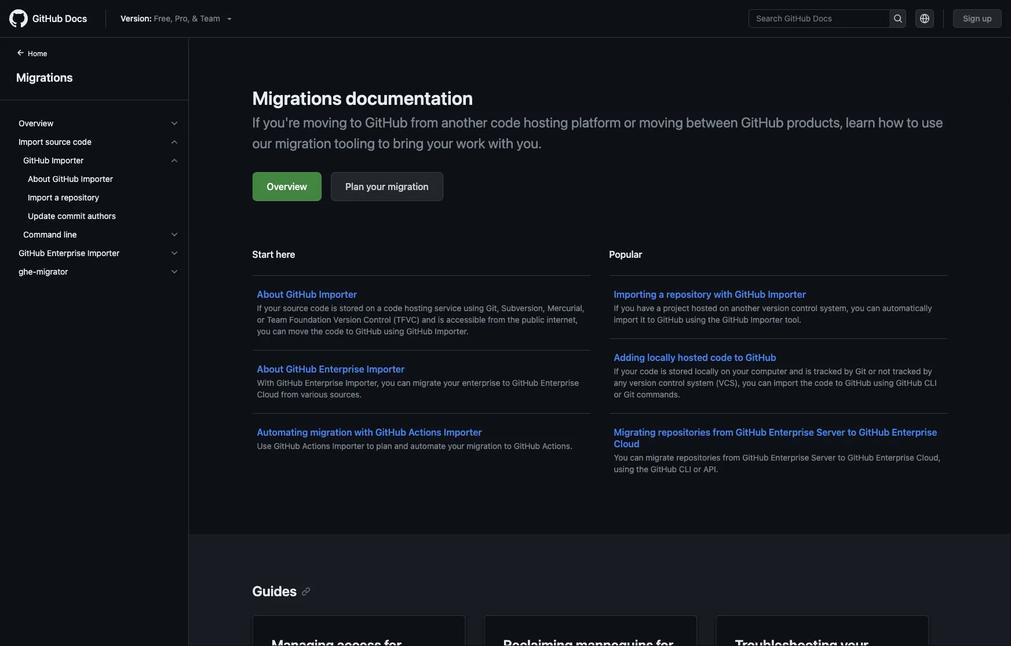 Task type: vqa. For each thing, say whether or not it's contained in the screenshot.
'code' inside 'MIGRATIONS DOCUMENTATION IF YOU'RE MOVING TO GITHUB FROM ANOTHER CODE HOSTING PLATFORM OR MOVING BETWEEN GITHUB PRODUCTS, LEARN HOW TO USE OUR MIGRATION TOOLING TO BRING YOUR WORK WITH YOU.'
no



Task type: describe. For each thing, give the bounding box(es) containing it.
using inside importing a repository with github importer if you have a project hosted on another version control system, you can automatically import it to github using the github importer tool.
[[686, 315, 706, 325]]

import source code element for overview
[[9, 133, 188, 244]]

source inside about github importer if your source code is stored on a code hosting service using git, subversion, mercurial, or team foundation version control (tfvc) and is accessible from the public internet, you can move the code to github using github importer.
[[283, 304, 308, 313]]

with inside automating migration with github actions importer use github actions importer to plan and automate your migration to github actions.
[[355, 427, 373, 438]]

commands.
[[637, 390, 681, 400]]

our
[[253, 135, 272, 151]]

home
[[28, 49, 47, 57]]

to inside importing a repository with github importer if you have a project hosted on another version control system, you can automatically import it to github using the github importer tool.
[[648, 315, 655, 325]]

git,
[[486, 304, 500, 313]]

bring
[[393, 135, 424, 151]]

and inside about github importer if your source code is stored on a code hosting service using git, subversion, mercurial, or team foundation version control (tfvc) and is accessible from the public internet, you can move the code to github using github importer.
[[422, 315, 436, 325]]

version inside importing a repository with github importer if you have a project hosted on another version control system, you can automatically import it to github using the github importer tool.
[[763, 304, 790, 313]]

guides link
[[253, 583, 311, 600]]

hosted inside adding locally hosted code to github if your code is stored locally on your computer and is tracked by git or not tracked by any version control system (vcs), you can import the code to github using github cli or git commands.
[[678, 352, 709, 363]]

not
[[879, 367, 891, 376]]

accessible
[[447, 315, 486, 325]]

subversion,
[[502, 304, 546, 313]]

learn
[[846, 114, 876, 130]]

can inside about github importer if your source code is stored on a code hosting service using git, subversion, mercurial, or team foundation version control (tfvc) and is accessible from the public internet, you can move the code to github using github importer.
[[273, 327, 286, 336]]

github importer button
[[14, 151, 184, 170]]

authors
[[88, 211, 116, 221]]

migration down bring
[[388, 181, 429, 192]]

from inside the about github enterprise importer with github enterprise importer, you can migrate your enterprise to github enterprise cloud from various sources.
[[281, 390, 299, 400]]

sign up
[[964, 14, 993, 23]]

plan your migration link
[[331, 172, 443, 201]]

using down (tfvc)
[[384, 327, 404, 336]]

team inside about github importer if your source code is stored on a code hosting service using git, subversion, mercurial, or team foundation version control (tfvc) and is accessible from the public internet, you can move the code to github using github importer.
[[267, 315, 287, 325]]

start
[[253, 249, 274, 260]]

plan your migration
[[346, 181, 429, 192]]

overview inside overview link
[[267, 181, 307, 192]]

version: free, pro, & team
[[121, 14, 220, 23]]

using inside migrating repositories from github enterprise server to github enterprise cloud you can migrate repositories from github enterprise server to github enterprise cloud, using the github cli or api.
[[614, 465, 635, 474]]

is down service
[[438, 315, 444, 325]]

or left not
[[869, 367, 877, 376]]

docs
[[65, 13, 87, 24]]

stored inside adding locally hosted code to github if your code is stored locally on your computer and is tracked by git or not tracked by any version control system (vcs), you can import the code to github using github cli or git commands.
[[669, 367, 693, 376]]

is right computer at the bottom right
[[806, 367, 812, 376]]

github importer
[[23, 156, 84, 165]]

command line button
[[14, 226, 184, 244]]

importing
[[614, 289, 657, 300]]

ghe-migrator
[[19, 267, 68, 277]]

triangle down image
[[225, 14, 234, 23]]

importing a repository with github importer if you have a project hosted on another version control system, you can automatically import it to github using the github importer tool.
[[614, 289, 933, 325]]

version inside adding locally hosted code to github if your code is stored locally on your computer and is tracked by git or not tracked by any version control system (vcs), you can import the code to github using github cli or git commands.
[[630, 378, 657, 388]]

using inside adding locally hosted code to github if your code is stored locally on your computer and is tracked by git or not tracked by any version control system (vcs), you can import the code to github using github cli or git commands.
[[874, 378, 894, 388]]

about github importer
[[28, 174, 113, 184]]

search image
[[894, 14, 903, 23]]

and inside adding locally hosted code to github if your code is stored locally on your computer and is tracked by git or not tracked by any version control system (vcs), you can import the code to github using github cli or git commands.
[[790, 367, 804, 376]]

import a repository link
[[14, 188, 184, 207]]

another inside migrations documentation if you're moving to github from another code hosting platform or moving between github products, learn how to use our migration tooling to bring your work with you.
[[442, 114, 488, 130]]

0 vertical spatial team
[[200, 14, 220, 23]]

and inside automating migration with github actions importer use github actions importer to plan and automate your migration to github actions.
[[395, 442, 409, 451]]

free,
[[154, 14, 173, 23]]

&
[[192, 14, 198, 23]]

adding
[[614, 352, 645, 363]]

to inside about github importer if your source code is stored on a code hosting service using git, subversion, mercurial, or team foundation version control (tfvc) and is accessible from the public internet, you can move the code to github using github importer.
[[346, 327, 354, 336]]

popular
[[610, 249, 643, 260]]

it
[[641, 315, 646, 325]]

control inside adding locally hosted code to github if your code is stored locally on your computer and is tracked by git or not tracked by any version control system (vcs), you can import the code to github using github cli or git commands.
[[659, 378, 685, 388]]

here
[[276, 249, 295, 260]]

importer inside dropdown button
[[52, 156, 84, 165]]

sign up link
[[954, 9, 1003, 28]]

import for import source code
[[19, 137, 43, 147]]

github docs
[[32, 13, 87, 24]]

computer
[[752, 367, 788, 376]]

is up commands.
[[661, 367, 667, 376]]

you down importing
[[621, 304, 635, 313]]

ghe-
[[19, 267, 36, 277]]

code inside migrations documentation if you're moving to github from another code hosting platform or moving between github products, learn how to use our migration tooling to bring your work with you.
[[491, 114, 521, 130]]

with inside importing a repository with github importer if you have a project hosted on another version control system, you can automatically import it to github using the github importer tool.
[[714, 289, 733, 300]]

your right plan
[[367, 181, 386, 192]]

0 vertical spatial repositories
[[659, 427, 711, 438]]

or inside migrations documentation if you're moving to github from another code hosting platform or moving between github products, learn how to use our migration tooling to bring your work with you.
[[624, 114, 637, 130]]

migrating
[[614, 427, 656, 438]]

migration right automate at bottom
[[467, 442, 502, 451]]

hosting inside about github importer if your source code is stored on a code hosting service using git, subversion, mercurial, or team foundation version control (tfvc) and is accessible from the public internet, you can move the code to github using github importer.
[[405, 304, 433, 313]]

importer inside about github importer if your source code is stored on a code hosting service using git, subversion, mercurial, or team foundation version control (tfvc) and is accessible from the public internet, you can move the code to github using github importer.
[[319, 289, 357, 300]]

adding locally hosted code to github if your code is stored locally on your computer and is tracked by git or not tracked by any version control system (vcs), you can import the code to github using github cli or git commands.
[[614, 352, 937, 400]]

about for about github importer
[[257, 289, 284, 300]]

version
[[334, 315, 362, 325]]

if inside about github importer if your source code is stored on a code hosting service using git, subversion, mercurial, or team foundation version control (tfvc) and is accessible from the public internet, you can move the code to github using github importer.
[[257, 304, 262, 313]]

various
[[301, 390, 328, 400]]

overview button
[[14, 114, 184, 133]]

repository for importing
[[667, 289, 712, 300]]

on inside about github importer if your source code is stored on a code hosting service using git, subversion, mercurial, or team foundation version control (tfvc) and is accessible from the public internet, you can move the code to github using github importer.
[[366, 304, 375, 313]]

update commit authors link
[[14, 207, 184, 226]]

tooling
[[335, 135, 375, 151]]

foundation
[[289, 315, 331, 325]]

project
[[664, 304, 690, 313]]

line
[[64, 230, 77, 239]]

ghe-migrator button
[[14, 263, 184, 281]]

import inside importing a repository with github importer if you have a project hosted on another version control system, you can automatically import it to github using the github importer tool.
[[614, 315, 639, 325]]

migration down sources.
[[310, 427, 352, 438]]

stored inside about github importer if your source code is stored on a code hosting service using git, subversion, mercurial, or team foundation version control (tfvc) and is accessible from the public internet, you can move the code to github using github importer.
[[340, 304, 364, 313]]

import a repository
[[28, 193, 99, 202]]

import inside adding locally hosted code to github if your code is stored locally on your computer and is tracked by git or not tracked by any version control system (vcs), you can import the code to github using github cli or git commands.
[[774, 378, 799, 388]]

if inside adding locally hosted code to github if your code is stored locally on your computer and is tracked by git or not tracked by any version control system (vcs), you can import the code to github using github cli or git commands.
[[614, 367, 619, 376]]

1 horizontal spatial git
[[856, 367, 867, 376]]

sources.
[[330, 390, 362, 400]]

overview inside overview dropdown button
[[19, 119, 53, 128]]

control
[[364, 315, 391, 325]]

source inside dropdown button
[[45, 137, 71, 147]]

products,
[[787, 114, 843, 130]]

about github importer link
[[14, 170, 184, 188]]

with
[[257, 378, 274, 388]]

platform
[[572, 114, 621, 130]]

a inside about github importer if your source code is stored on a code hosting service using git, subversion, mercurial, or team foundation version control (tfvc) and is accessible from the public internet, you can move the code to github using github importer.
[[377, 304, 382, 313]]

github enterprise importer
[[19, 248, 120, 258]]

github docs link
[[9, 9, 96, 28]]

importer inside the about github enterprise importer with github enterprise importer, you can migrate your enterprise to github enterprise cloud from various sources.
[[367, 364, 405, 375]]

hosting inside migrations documentation if you're moving to github from another code hosting platform or moving between github products, learn how to use our migration tooling to bring your work with you.
[[524, 114, 569, 130]]

commit
[[57, 211, 85, 221]]

enterprise inside 'dropdown button'
[[47, 248, 85, 258]]

1 moving from the left
[[303, 114, 347, 130]]

public
[[522, 315, 545, 325]]

1 vertical spatial git
[[624, 390, 635, 400]]

use
[[257, 442, 272, 451]]

you inside about github importer if your source code is stored on a code hosting service using git, subversion, mercurial, or team foundation version control (tfvc) and is accessible from the public internet, you can move the code to github using github importer.
[[257, 327, 271, 336]]

automatically
[[883, 304, 933, 313]]

importer.
[[435, 327, 469, 336]]

migrations element
[[0, 47, 189, 645]]

you inside the about github enterprise importer with github enterprise importer, you can migrate your enterprise to github enterprise cloud from various sources.
[[382, 378, 395, 388]]

can inside adding locally hosted code to github if your code is stored locally on your computer and is tracked by git or not tracked by any version control system (vcs), you can import the code to github using github cli or git commands.
[[759, 378, 772, 388]]

Search GitHub Docs search field
[[750, 10, 890, 27]]

1 vertical spatial locally
[[695, 367, 719, 376]]

have
[[637, 304, 655, 313]]

start here
[[253, 249, 295, 260]]

migrations documentation if you're moving to github from another code hosting platform or moving between github products, learn how to use our migration tooling to bring your work with you.
[[253, 87, 944, 151]]

up
[[983, 14, 993, 23]]

command
[[23, 230, 62, 239]]

import source code
[[19, 137, 92, 147]]

using up accessible
[[464, 304, 484, 313]]

documentation
[[346, 87, 473, 109]]

select language: current language is english image
[[921, 14, 930, 23]]

sign
[[964, 14, 981, 23]]

about github importer if your source code is stored on a code hosting service using git, subversion, mercurial, or team foundation version control (tfvc) and is accessible from the public internet, you can move the code to github using github importer.
[[257, 289, 585, 336]]

importer,
[[346, 378, 379, 388]]

github importer element containing github importer
[[9, 151, 188, 226]]

use
[[922, 114, 944, 130]]

the inside adding locally hosted code to github if your code is stored locally on your computer and is tracked by git or not tracked by any version control system (vcs), you can import the code to github using github cli or git commands.
[[801, 378, 813, 388]]

importer left "tool." in the right of the page
[[751, 315, 783, 325]]

automating
[[257, 427, 308, 438]]

is up version
[[331, 304, 338, 313]]

the inside importing a repository with github importer if you have a project hosted on another version control system, you can automatically import it to github using the github importer tool.
[[709, 315, 721, 325]]

or inside migrating repositories from github enterprise server to github enterprise cloud you can migrate repositories from github enterprise server to github enterprise cloud, using the github cli or api.
[[694, 465, 702, 474]]



Task type: locate. For each thing, give the bounding box(es) containing it.
import
[[19, 137, 43, 147], [28, 193, 52, 202]]

using down not
[[874, 378, 894, 388]]

using down project
[[686, 315, 706, 325]]

importer up "importer,"
[[367, 364, 405, 375]]

2 horizontal spatial and
[[790, 367, 804, 376]]

0 horizontal spatial hosting
[[405, 304, 433, 313]]

to
[[350, 114, 362, 130], [907, 114, 919, 130], [378, 135, 390, 151], [648, 315, 655, 325], [346, 327, 354, 336], [735, 352, 744, 363], [503, 378, 510, 388], [836, 378, 844, 388], [848, 427, 857, 438], [367, 442, 374, 451], [504, 442, 512, 451], [838, 453, 846, 463]]

or down the any
[[614, 390, 622, 400]]

sc 9kayk9 0 image inside the command line dropdown button
[[170, 230, 179, 239]]

sc 9kayk9 0 image
[[170, 156, 179, 165], [170, 230, 179, 239], [170, 249, 179, 258]]

cloud
[[257, 390, 279, 400], [614, 439, 640, 450]]

github importer element
[[9, 151, 188, 226], [9, 170, 188, 226]]

1 vertical spatial actions
[[302, 442, 330, 451]]

1 vertical spatial hosted
[[678, 352, 709, 363]]

0 horizontal spatial control
[[659, 378, 685, 388]]

tool.
[[786, 315, 802, 325]]

locally right "adding"
[[648, 352, 676, 363]]

repository up project
[[667, 289, 712, 300]]

import left 'it'
[[614, 315, 639, 325]]

or left foundation
[[257, 315, 265, 325]]

0 vertical spatial cloud
[[257, 390, 279, 400]]

git left not
[[856, 367, 867, 376]]

plan
[[346, 181, 364, 192]]

if up the any
[[614, 367, 619, 376]]

1 vertical spatial import
[[28, 193, 52, 202]]

or inside about github importer if your source code is stored on a code hosting service using git, subversion, mercurial, or team foundation version control (tfvc) and is accessible from the public internet, you can move the code to github using github importer.
[[257, 315, 265, 325]]

sc 9kayk9 0 image for github importer
[[170, 156, 179, 165]]

0 vertical spatial version
[[763, 304, 790, 313]]

actions up automate at bottom
[[409, 427, 442, 438]]

any
[[614, 378, 628, 388]]

sc 9kayk9 0 image inside 'import source code' dropdown button
[[170, 137, 179, 147]]

if up our
[[253, 114, 260, 130]]

repository for import
[[61, 193, 99, 202]]

hosted up "system"
[[678, 352, 709, 363]]

actions.
[[543, 442, 573, 451]]

1 vertical spatial sc 9kayk9 0 image
[[170, 230, 179, 239]]

a up control
[[377, 304, 382, 313]]

control up commands.
[[659, 378, 685, 388]]

1 vertical spatial team
[[267, 315, 287, 325]]

0 horizontal spatial cloud
[[257, 390, 279, 400]]

0 horizontal spatial migrate
[[413, 378, 442, 388]]

can inside migrating repositories from github enterprise server to github enterprise cloud you can migrate repositories from github enterprise server to github enterprise cloud, using the github cli or api.
[[630, 453, 644, 463]]

0 vertical spatial sc 9kayk9 0 image
[[170, 119, 179, 128]]

0 vertical spatial locally
[[648, 352, 676, 363]]

your inside the about github enterprise importer with github enterprise importer, you can migrate your enterprise to github enterprise cloud from various sources.
[[444, 378, 460, 388]]

update
[[28, 211, 55, 221]]

sc 9kayk9 0 image for ghe-migrator
[[170, 267, 179, 277]]

1 vertical spatial with
[[714, 289, 733, 300]]

on for adding locally hosted code to github
[[721, 367, 731, 376]]

import
[[614, 315, 639, 325], [774, 378, 799, 388]]

your down "adding"
[[621, 367, 638, 376]]

how
[[879, 114, 904, 130]]

cli inside migrating repositories from github enterprise server to github enterprise cloud you can migrate repositories from github enterprise server to github enterprise cloud, using the github cli or api.
[[680, 465, 692, 474]]

1 vertical spatial server
[[812, 453, 836, 463]]

source up foundation
[[283, 304, 308, 313]]

hosting
[[524, 114, 569, 130], [405, 304, 433, 313]]

your
[[427, 135, 453, 151], [367, 181, 386, 192], [264, 304, 281, 313], [621, 367, 638, 376], [733, 367, 749, 376], [444, 378, 460, 388], [448, 442, 465, 451]]

(vcs),
[[716, 378, 741, 388]]

enterprise
[[462, 378, 501, 388]]

1 github importer element from the top
[[9, 151, 188, 226]]

0 horizontal spatial repository
[[61, 193, 99, 202]]

1 vertical spatial another
[[732, 304, 761, 313]]

0 horizontal spatial and
[[395, 442, 409, 451]]

your inside automating migration with github actions importer use github actions importer to plan and automate your migration to github actions.
[[448, 442, 465, 451]]

about inside the about github enterprise importer with github enterprise importer, you can migrate your enterprise to github enterprise cloud from various sources.
[[257, 364, 284, 375]]

migrations inside migrations documentation if you're moving to github from another code hosting platform or moving between github products, learn how to use our migration tooling to bring your work with you.
[[253, 87, 342, 109]]

another inside importing a repository with github importer if you have a project hosted on another version control system, you can automatically import it to github using the github importer tool.
[[732, 304, 761, 313]]

2 sc 9kayk9 0 image from the top
[[170, 230, 179, 239]]

1 horizontal spatial source
[[283, 304, 308, 313]]

(tfvc)
[[393, 315, 420, 325]]

service
[[435, 304, 462, 313]]

0 vertical spatial another
[[442, 114, 488, 130]]

team right "&"
[[200, 14, 220, 23]]

1 horizontal spatial migrate
[[646, 453, 675, 463]]

your inside migrations documentation if you're moving to github from another code hosting platform or moving between github products, learn how to use our migration tooling to bring your work with you.
[[427, 135, 453, 151]]

1 horizontal spatial with
[[489, 135, 514, 151]]

tracked right not
[[893, 367, 922, 376]]

importer up about github importer
[[52, 156, 84, 165]]

hosted right project
[[692, 304, 718, 313]]

with inside migrations documentation if you're moving to github from another code hosting platform or moving between github products, learn how to use our migration tooling to bring your work with you.
[[489, 135, 514, 151]]

0 vertical spatial with
[[489, 135, 514, 151]]

on for importing a repository with github importer
[[720, 304, 729, 313]]

locally
[[648, 352, 676, 363], [695, 367, 719, 376]]

repository inside importing a repository with github importer if you have a project hosted on another version control system, you can automatically import it to github using the github importer tool.
[[667, 289, 712, 300]]

migration down you're
[[275, 135, 331, 151]]

system
[[687, 378, 714, 388]]

source up github importer
[[45, 137, 71, 147]]

and down service
[[422, 315, 436, 325]]

import source code element containing github importer
[[9, 151, 188, 244]]

if down start
[[257, 304, 262, 313]]

and
[[422, 315, 436, 325], [790, 367, 804, 376], [395, 442, 409, 451]]

a inside import source code element
[[55, 193, 59, 202]]

2 horizontal spatial with
[[714, 289, 733, 300]]

on inside importing a repository with github importer if you have a project hosted on another version control system, you can automatically import it to github using the github importer tool.
[[720, 304, 729, 313]]

None search field
[[749, 9, 907, 28]]

0 horizontal spatial actions
[[302, 442, 330, 451]]

if inside importing a repository with github importer if you have a project hosted on another version control system, you can automatically import it to github using the github importer tool.
[[614, 304, 619, 313]]

internet,
[[547, 315, 578, 325]]

overview down our
[[267, 181, 307, 192]]

your up (vcs),
[[733, 367, 749, 376]]

sc 9kayk9 0 image inside ghe-migrator dropdown button
[[170, 267, 179, 277]]

cloud down with
[[257, 390, 279, 400]]

importer
[[52, 156, 84, 165], [81, 174, 113, 184], [88, 248, 120, 258], [319, 289, 357, 300], [768, 289, 807, 300], [751, 315, 783, 325], [367, 364, 405, 375], [444, 427, 482, 438], [333, 442, 365, 451]]

you right system,
[[852, 304, 865, 313]]

importer up version
[[319, 289, 357, 300]]

by
[[845, 367, 854, 376], [924, 367, 933, 376]]

0 vertical spatial hosted
[[692, 304, 718, 313]]

can right 'you'
[[630, 453, 644, 463]]

by right not
[[924, 367, 933, 376]]

can right "importer,"
[[397, 378, 411, 388]]

can left automatically
[[867, 304, 881, 313]]

cli inside adding locally hosted code to github if your code is stored locally on your computer and is tracked by git or not tracked by any version control system (vcs), you can import the code to github using github cli or git commands.
[[925, 378, 937, 388]]

pro,
[[175, 14, 190, 23]]

0 horizontal spatial tracked
[[814, 367, 843, 376]]

sc 9kayk9 0 image for command line
[[170, 230, 179, 239]]

hosted
[[692, 304, 718, 313], [678, 352, 709, 363]]

you're
[[263, 114, 300, 130]]

repository inside import source code element
[[61, 193, 99, 202]]

code inside dropdown button
[[73, 137, 92, 147]]

0 vertical spatial about
[[28, 174, 50, 184]]

3 sc 9kayk9 0 image from the top
[[170, 249, 179, 258]]

from inside about github importer if your source code is stored on a code hosting service using git, subversion, mercurial, or team foundation version control (tfvc) and is accessible from the public internet, you can move the code to github using github importer.
[[488, 315, 506, 325]]

1 horizontal spatial tracked
[[893, 367, 922, 376]]

hosted inside importing a repository with github importer if you have a project hosted on another version control system, you can automatically import it to github using the github importer tool.
[[692, 304, 718, 313]]

command line
[[23, 230, 77, 239]]

2 import source code element from the top
[[9, 151, 188, 244]]

1 horizontal spatial overview
[[267, 181, 307, 192]]

your right automate at bottom
[[448, 442, 465, 451]]

0 vertical spatial repository
[[61, 193, 99, 202]]

2 vertical spatial with
[[355, 427, 373, 438]]

if inside migrations documentation if you're moving to github from another code hosting platform or moving between github products, learn how to use our migration tooling to bring your work with you.
[[253, 114, 260, 130]]

importer down the command line dropdown button
[[88, 248, 120, 258]]

migrate down the migrating
[[646, 453, 675, 463]]

1 horizontal spatial version
[[763, 304, 790, 313]]

cloud,
[[917, 453, 941, 463]]

1 vertical spatial import
[[774, 378, 799, 388]]

about down start here
[[257, 289, 284, 300]]

3 sc 9kayk9 0 image from the top
[[170, 267, 179, 277]]

0 vertical spatial hosting
[[524, 114, 569, 130]]

0 horizontal spatial locally
[[648, 352, 676, 363]]

between
[[687, 114, 739, 130]]

1 vertical spatial control
[[659, 378, 685, 388]]

0 vertical spatial server
[[817, 427, 846, 438]]

1 horizontal spatial by
[[924, 367, 933, 376]]

0 horizontal spatial another
[[442, 114, 488, 130]]

tracked
[[814, 367, 843, 376], [893, 367, 922, 376]]

sc 9kayk9 0 image for overview
[[170, 119, 179, 128]]

1 sc 9kayk9 0 image from the top
[[170, 119, 179, 128]]

0 vertical spatial sc 9kayk9 0 image
[[170, 156, 179, 165]]

1 vertical spatial migrate
[[646, 453, 675, 463]]

0 horizontal spatial team
[[200, 14, 220, 23]]

0 vertical spatial migrations
[[16, 70, 73, 84]]

version up commands.
[[630, 378, 657, 388]]

stored up version
[[340, 304, 364, 313]]

import source code button
[[14, 133, 184, 151]]

repository
[[61, 193, 99, 202], [667, 289, 712, 300]]

about down github importer
[[28, 174, 50, 184]]

a down about github importer
[[55, 193, 59, 202]]

on up control
[[366, 304, 375, 313]]

migrator
[[36, 267, 68, 277]]

1 horizontal spatial moving
[[640, 114, 684, 130]]

and right plan
[[395, 442, 409, 451]]

on up (vcs),
[[721, 367, 731, 376]]

1 horizontal spatial cloud
[[614, 439, 640, 450]]

or left api.
[[694, 465, 702, 474]]

about inside about github importer if your source code is stored on a code hosting service using git, subversion, mercurial, or team foundation version control (tfvc) and is accessible from the public internet, you can move the code to github using github importer.
[[257, 289, 284, 300]]

can left move
[[273, 327, 286, 336]]

update commit authors
[[28, 211, 116, 221]]

0 vertical spatial overview
[[19, 119, 53, 128]]

you left move
[[257, 327, 271, 336]]

on inside adding locally hosted code to github if your code is stored locally on your computer and is tracked by git or not tracked by any version control system (vcs), you can import the code to github using github cli or git commands.
[[721, 367, 731, 376]]

1 vertical spatial cloud
[[614, 439, 640, 450]]

repositories
[[659, 427, 711, 438], [677, 453, 721, 463]]

0 horizontal spatial source
[[45, 137, 71, 147]]

migrations down 'home' link
[[16, 70, 73, 84]]

about for about github enterprise importer
[[257, 364, 284, 375]]

2 tracked from the left
[[893, 367, 922, 376]]

1 vertical spatial overview
[[267, 181, 307, 192]]

from
[[411, 114, 439, 130], [488, 315, 506, 325], [281, 390, 299, 400], [713, 427, 734, 438], [723, 453, 741, 463]]

migrations up you're
[[253, 87, 342, 109]]

import down computer at the bottom right
[[774, 378, 799, 388]]

overview link
[[253, 172, 322, 201]]

your down start here
[[264, 304, 281, 313]]

1 horizontal spatial and
[[422, 315, 436, 325]]

1 vertical spatial and
[[790, 367, 804, 376]]

move
[[289, 327, 309, 336]]

if
[[253, 114, 260, 130], [257, 304, 262, 313], [614, 304, 619, 313], [614, 367, 619, 376]]

a up project
[[659, 289, 665, 300]]

your inside about github importer if your source code is stored on a code hosting service using git, subversion, mercurial, or team foundation version control (tfvc) and is accessible from the public internet, you can move the code to github using github importer.
[[264, 304, 281, 313]]

using down 'you'
[[614, 465, 635, 474]]

0 horizontal spatial moving
[[303, 114, 347, 130]]

1 vertical spatial source
[[283, 304, 308, 313]]

github inside 'dropdown button'
[[19, 248, 45, 258]]

you right (vcs),
[[743, 378, 756, 388]]

0 vertical spatial stored
[[340, 304, 364, 313]]

control up "tool." in the right of the page
[[792, 304, 818, 313]]

github importer element containing about github importer
[[9, 170, 188, 226]]

2 vertical spatial sc 9kayk9 0 image
[[170, 267, 179, 277]]

1 vertical spatial cli
[[680, 465, 692, 474]]

1 horizontal spatial team
[[267, 315, 287, 325]]

stored
[[340, 304, 364, 313], [669, 367, 693, 376]]

2 moving from the left
[[640, 114, 684, 130]]

1 horizontal spatial control
[[792, 304, 818, 313]]

you inside adding locally hosted code to github if your code is stored locally on your computer and is tracked by git or not tracked by any version control system (vcs), you can import the code to github using github cli or git commands.
[[743, 378, 756, 388]]

import source code element
[[9, 133, 188, 244], [9, 151, 188, 244]]

sc 9kayk9 0 image inside github enterprise importer 'dropdown button'
[[170, 249, 179, 258]]

moving up the tooling
[[303, 114, 347, 130]]

1 vertical spatial sc 9kayk9 0 image
[[170, 137, 179, 147]]

0 vertical spatial migrate
[[413, 378, 442, 388]]

on right project
[[720, 304, 729, 313]]

migrations for migrations
[[16, 70, 73, 84]]

2 vertical spatial sc 9kayk9 0 image
[[170, 249, 179, 258]]

1 horizontal spatial cli
[[925, 378, 937, 388]]

home link
[[12, 48, 66, 60]]

your left enterprise at bottom left
[[444, 378, 460, 388]]

0 vertical spatial source
[[45, 137, 71, 147]]

work
[[456, 135, 486, 151]]

if down importing
[[614, 304, 619, 313]]

locally up "system"
[[695, 367, 719, 376]]

cloud down the migrating
[[614, 439, 640, 450]]

1 tracked from the left
[[814, 367, 843, 376]]

migrations link
[[14, 68, 175, 86]]

from inside migrations documentation if you're moving to github from another code hosting platform or moving between github products, learn how to use our migration tooling to bring your work with you.
[[411, 114, 439, 130]]

hosting up you.
[[524, 114, 569, 130]]

migrate left enterprise at bottom left
[[413, 378, 442, 388]]

migrations for migrations documentation if you're moving to github from another code hosting platform or moving between github products, learn how to use our migration tooling to bring your work with you.
[[253, 87, 342, 109]]

a right have
[[657, 304, 661, 313]]

0 horizontal spatial by
[[845, 367, 854, 376]]

about up with
[[257, 364, 284, 375]]

repository up update commit authors
[[61, 193, 99, 202]]

cloud inside migrating repositories from github enterprise server to github enterprise cloud you can migrate repositories from github enterprise server to github enterprise cloud, using the github cli or api.
[[614, 439, 640, 450]]

actions down automating
[[302, 442, 330, 451]]

1 vertical spatial about
[[257, 289, 284, 300]]

0 horizontal spatial stored
[[340, 304, 364, 313]]

can inside the about github enterprise importer with github enterprise importer, you can migrate your enterprise to github enterprise cloud from various sources.
[[397, 378, 411, 388]]

1 sc 9kayk9 0 image from the top
[[170, 156, 179, 165]]

importer left plan
[[333, 442, 365, 451]]

the inside migrating repositories from github enterprise server to github enterprise cloud you can migrate repositories from github enterprise server to github enterprise cloud, using the github cli or api.
[[637, 465, 649, 474]]

0 horizontal spatial git
[[624, 390, 635, 400]]

api.
[[704, 465, 719, 474]]

on
[[366, 304, 375, 313], [720, 304, 729, 313], [721, 367, 731, 376]]

1 vertical spatial repository
[[667, 289, 712, 300]]

control
[[792, 304, 818, 313], [659, 378, 685, 388]]

automating migration with github actions importer use github actions importer to plan and automate your migration to github actions.
[[257, 427, 573, 451]]

1 horizontal spatial repository
[[667, 289, 712, 300]]

github inside dropdown button
[[23, 156, 49, 165]]

plan
[[377, 442, 392, 451]]

you
[[614, 453, 628, 463]]

2 vertical spatial about
[[257, 364, 284, 375]]

import up github importer
[[19, 137, 43, 147]]

importer up "tool." in the right of the page
[[768, 289, 807, 300]]

migration inside migrations documentation if you're moving to github from another code hosting platform or moving between github products, learn how to use our migration tooling to bring your work with you.
[[275, 135, 331, 151]]

your left work
[[427, 135, 453, 151]]

1 horizontal spatial locally
[[695, 367, 719, 376]]

0 horizontal spatial migrations
[[16, 70, 73, 84]]

import up update
[[28, 193, 52, 202]]

import source code element for import source code
[[9, 151, 188, 244]]

github enterprise importer button
[[14, 244, 184, 263]]

2 sc 9kayk9 0 image from the top
[[170, 137, 179, 147]]

1 horizontal spatial migrations
[[253, 87, 342, 109]]

mercurial,
[[548, 304, 585, 313]]

importer up automate at bottom
[[444, 427, 482, 438]]

to inside the about github enterprise importer with github enterprise importer, you can migrate your enterprise to github enterprise cloud from various sources.
[[503, 378, 510, 388]]

0 vertical spatial cli
[[925, 378, 937, 388]]

team left foundation
[[267, 315, 287, 325]]

0 vertical spatial actions
[[409, 427, 442, 438]]

sc 9kayk9 0 image
[[170, 119, 179, 128], [170, 137, 179, 147], [170, 267, 179, 277]]

system,
[[820, 304, 849, 313]]

0 horizontal spatial import
[[614, 315, 639, 325]]

0 horizontal spatial overview
[[19, 119, 53, 128]]

you.
[[517, 135, 542, 151]]

0 horizontal spatial version
[[630, 378, 657, 388]]

team
[[200, 14, 220, 23], [267, 315, 287, 325]]

migrate inside migrating repositories from github enterprise server to github enterprise cloud you can migrate repositories from github enterprise server to github enterprise cloud, using the github cli or api.
[[646, 453, 675, 463]]

migrate inside the about github enterprise importer with github enterprise importer, you can migrate your enterprise to github enterprise cloud from various sources.
[[413, 378, 442, 388]]

cloud inside the about github enterprise importer with github enterprise importer, you can migrate your enterprise to github enterprise cloud from various sources.
[[257, 390, 279, 400]]

0 horizontal spatial with
[[355, 427, 373, 438]]

can down computer at the bottom right
[[759, 378, 772, 388]]

0 vertical spatial import
[[614, 315, 639, 325]]

git
[[856, 367, 867, 376], [624, 390, 635, 400]]

guides
[[253, 583, 297, 600]]

migrations
[[16, 70, 73, 84], [253, 87, 342, 109]]

1 horizontal spatial hosting
[[524, 114, 569, 130]]

can inside importing a repository with github importer if you have a project hosted on another version control system, you can automatically import it to github using the github importer tool.
[[867, 304, 881, 313]]

migration
[[275, 135, 331, 151], [388, 181, 429, 192], [310, 427, 352, 438], [467, 442, 502, 451]]

git down the any
[[624, 390, 635, 400]]

is
[[331, 304, 338, 313], [438, 315, 444, 325], [661, 367, 667, 376], [806, 367, 812, 376]]

hosting up (tfvc)
[[405, 304, 433, 313]]

2 github importer element from the top
[[9, 170, 188, 226]]

or right platform
[[624, 114, 637, 130]]

by left not
[[845, 367, 854, 376]]

control inside importing a repository with github importer if you have a project hosted on another version control system, you can automatically import it to github using the github importer tool.
[[792, 304, 818, 313]]

moving left between
[[640, 114, 684, 130]]

import for import a repository
[[28, 193, 52, 202]]

1 import source code element from the top
[[9, 133, 188, 244]]

2 by from the left
[[924, 367, 933, 376]]

import source code element containing import source code
[[9, 133, 188, 244]]

1 horizontal spatial another
[[732, 304, 761, 313]]

1 horizontal spatial actions
[[409, 427, 442, 438]]

and right computer at the bottom right
[[790, 367, 804, 376]]

0 vertical spatial import
[[19, 137, 43, 147]]

about github enterprise importer with github enterprise importer, you can migrate your enterprise to github enterprise cloud from various sources.
[[257, 364, 579, 400]]

import inside dropdown button
[[19, 137, 43, 147]]

importer inside 'dropdown button'
[[88, 248, 120, 258]]

0 vertical spatial and
[[422, 315, 436, 325]]

1 vertical spatial stored
[[669, 367, 693, 376]]

tracked left not
[[814, 367, 843, 376]]

version up "tool." in the right of the page
[[763, 304, 790, 313]]

stored up "system"
[[669, 367, 693, 376]]

overview up import source code
[[19, 119, 53, 128]]

automate
[[411, 442, 446, 451]]

importer down github importer dropdown button
[[81, 174, 113, 184]]

sc 9kayk9 0 image inside overview dropdown button
[[170, 119, 179, 128]]

1 horizontal spatial stored
[[669, 367, 693, 376]]

1 vertical spatial migrations
[[253, 87, 342, 109]]

migrations inside migrations link
[[16, 70, 73, 84]]

1 by from the left
[[845, 367, 854, 376]]

1 vertical spatial hosting
[[405, 304, 433, 313]]

sc 9kayk9 0 image inside github importer dropdown button
[[170, 156, 179, 165]]

using
[[464, 304, 484, 313], [686, 315, 706, 325], [384, 327, 404, 336], [874, 378, 894, 388], [614, 465, 635, 474]]

0 vertical spatial control
[[792, 304, 818, 313]]

sc 9kayk9 0 image for import source code
[[170, 137, 179, 147]]

sc 9kayk9 0 image for github enterprise importer
[[170, 249, 179, 258]]

2 vertical spatial and
[[395, 442, 409, 451]]

1 vertical spatial repositories
[[677, 453, 721, 463]]

github
[[32, 13, 63, 24], [365, 114, 408, 130], [742, 114, 784, 130], [23, 156, 49, 165], [53, 174, 79, 184], [19, 248, 45, 258], [286, 289, 317, 300], [735, 289, 766, 300], [658, 315, 684, 325], [723, 315, 749, 325], [356, 327, 382, 336], [407, 327, 433, 336], [746, 352, 777, 363], [286, 364, 317, 375], [277, 378, 303, 388], [513, 378, 539, 388], [846, 378, 872, 388], [897, 378, 923, 388], [376, 427, 406, 438], [736, 427, 767, 438], [859, 427, 890, 438], [274, 442, 300, 451], [514, 442, 540, 451], [743, 453, 769, 463], [848, 453, 874, 463], [651, 465, 677, 474]]

0 horizontal spatial cli
[[680, 465, 692, 474]]

can
[[867, 304, 881, 313], [273, 327, 286, 336], [397, 378, 411, 388], [759, 378, 772, 388], [630, 453, 644, 463]]

a
[[55, 193, 59, 202], [659, 289, 665, 300], [377, 304, 382, 313], [657, 304, 661, 313]]

version
[[763, 304, 790, 313], [630, 378, 657, 388]]

you right "importer,"
[[382, 378, 395, 388]]

about inside import source code element
[[28, 174, 50, 184]]



